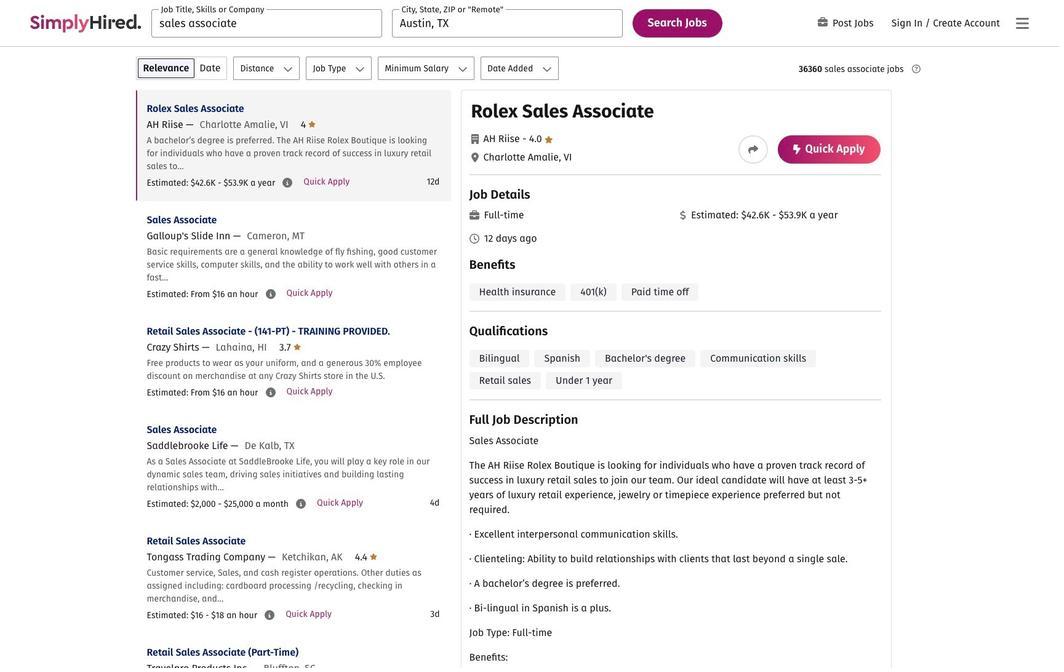 Task type: vqa. For each thing, say whether or not it's contained in the screenshot.
star icon associated with topmost 3.6 Out Of 5 Stars element
no



Task type: locate. For each thing, give the bounding box(es) containing it.
main menu image
[[1016, 16, 1029, 31]]

location dot image
[[471, 153, 479, 163]]

None field
[[151, 9, 382, 37], [392, 9, 623, 37], [151, 9, 382, 37], [392, 9, 623, 37]]

briefcase image
[[818, 17, 828, 27], [470, 211, 479, 220]]

simplyhired logo image
[[30, 14, 142, 32]]

3.7 out of 5 stars element
[[279, 342, 301, 353]]

bolt lightning image
[[793, 145, 801, 155]]

star image
[[309, 119, 316, 129], [545, 136, 553, 143], [294, 342, 301, 352], [370, 552, 378, 562]]

star image inside 'rolex sales associate' element
[[545, 136, 553, 143]]

rolex sales associate element
[[461, 90, 892, 669]]

0 vertical spatial 4 out of 5 stars element
[[301, 119, 316, 131]]

1 vertical spatial 4 out of 5 stars element
[[520, 133, 553, 145]]

list
[[136, 90, 451, 669]]

job salary disclaimer image
[[283, 178, 293, 188], [266, 289, 276, 299], [266, 388, 276, 398], [296, 499, 306, 509], [265, 611, 275, 621]]

4 out of 5 stars element inside 'rolex sales associate' element
[[520, 133, 553, 145]]

1 horizontal spatial briefcase image
[[818, 17, 828, 27]]

0 horizontal spatial 4 out of 5 stars element
[[301, 119, 316, 131]]

1 vertical spatial briefcase image
[[470, 211, 479, 220]]

1 horizontal spatial 4 out of 5 stars element
[[520, 133, 553, 145]]

4 out of 5 stars element
[[301, 119, 316, 131], [520, 133, 553, 145]]

None text field
[[151, 9, 382, 37], [392, 9, 623, 37], [151, 9, 382, 37], [392, 9, 623, 37]]

share this job image
[[748, 145, 758, 155]]

4.4 out of 5 stars element
[[355, 552, 378, 563]]



Task type: describe. For each thing, give the bounding box(es) containing it.
0 horizontal spatial briefcase image
[[470, 211, 479, 220]]

sponsored jobs disclaimer image
[[912, 65, 921, 73]]

building image
[[471, 134, 479, 144]]

dollar sign image
[[680, 211, 687, 220]]

clock image
[[470, 234, 479, 244]]

0 vertical spatial briefcase image
[[818, 17, 828, 27]]



